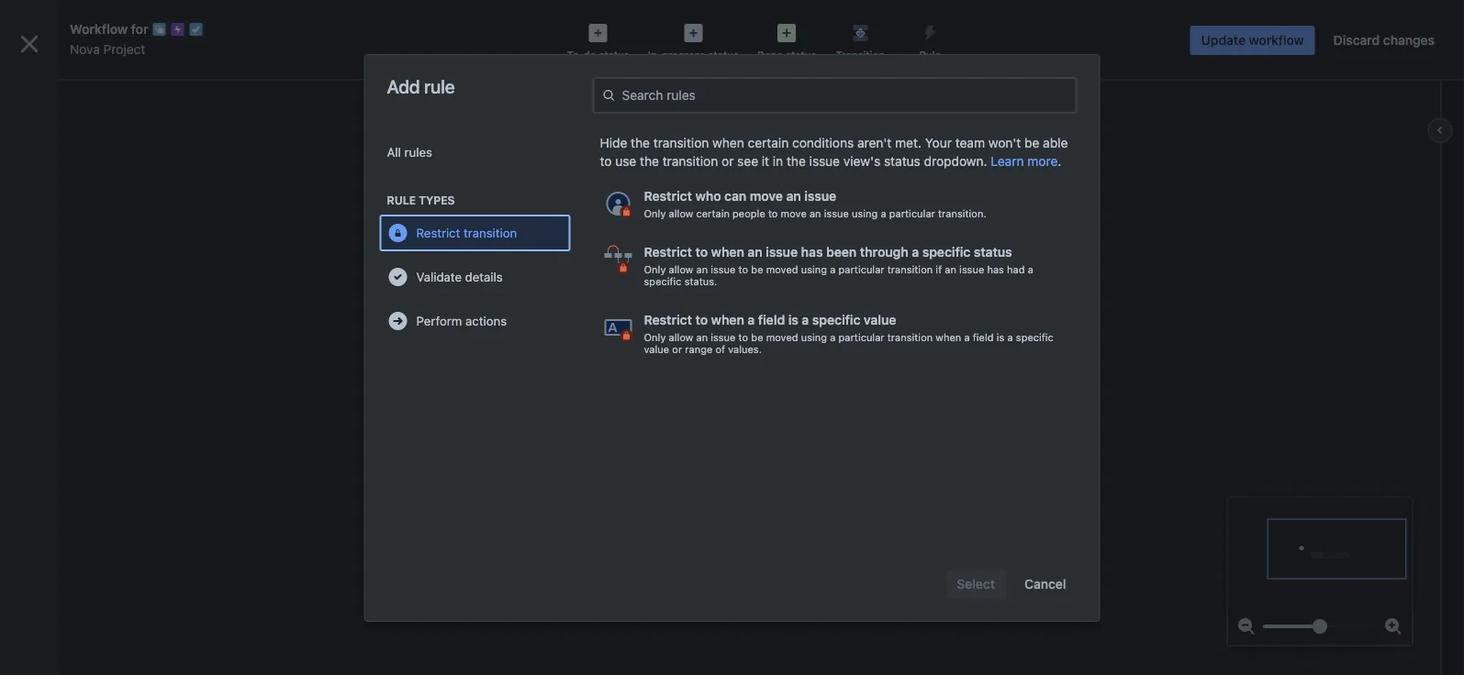 Task type: vqa. For each thing, say whether or not it's contained in the screenshot.
the particular in the Restrict to when an issue has been through a specific status Only allow an issue to be moved using a particular transition if an issue has had a specific status.
yes



Task type: describe. For each thing, give the bounding box(es) containing it.
only inside restrict to when a field is a specific value only allow an issue to be moved using a particular transition when a field is a specific value or range of values.
[[644, 331, 666, 343]]

more
[[1028, 154, 1058, 169]]

1 vertical spatial is
[[997, 331, 1005, 343]]

to inside restrict who can move an issue only allow certain people to move an issue using a particular transition.
[[768, 207, 778, 219]]

project settings link
[[7, 205, 213, 242]]

perform actions button
[[380, 303, 571, 340]]

discard
[[1334, 33, 1380, 48]]

issue inside hide the transition when certain conditions aren't met. your team won't be able to use the transition or see it in the issue view's status dropdown.
[[809, 154, 840, 169]]

able
[[1043, 135, 1068, 151]]

add
[[387, 75, 420, 97]]

status inside hide the transition when certain conditions aren't met. your team won't be able to use the transition or see it in the issue view's status dropdown.
[[884, 154, 921, 169]]

cancel
[[1025, 577, 1066, 592]]

you're in a team-managed project
[[22, 611, 198, 624]]

restrict for restrict to when a field is a specific value
[[644, 313, 692, 328]]

transition
[[836, 49, 885, 61]]

rule types
[[387, 194, 455, 207]]

when down if
[[936, 331, 961, 343]]

issue inside restrict to when a field is a specific value only allow an issue to be moved using a particular transition when a field is a specific value or range of values.
[[711, 331, 736, 343]]

transition button
[[826, 18, 895, 62]]

certain inside hide the transition when certain conditions aren't met. your team won't be able to use the transition or see it in the issue view's status dropdown.
[[748, 135, 789, 151]]

be inside restrict to when a field is a specific value only allow an issue to be moved using a particular transition when a field is a specific value or range of values.
[[751, 331, 763, 343]]

in-progress status
[[648, 49, 739, 61]]

nova project software project
[[55, 81, 141, 113]]

using inside restrict who can move an issue only allow certain people to move an issue using a particular transition.
[[852, 207, 878, 219]]

issue types
[[26, 265, 96, 280]]

issue types group
[[7, 249, 213, 486]]

rule
[[424, 75, 455, 97]]

range
[[685, 343, 713, 355]]

moved inside restrict to when a field is a specific value only allow an issue to be moved using a particular transition when a field is a specific value or range of values.
[[766, 331, 798, 343]]

project inside nova project software project
[[104, 100, 141, 113]]

met.
[[895, 135, 922, 151]]

see
[[737, 154, 758, 169]]

status inside to-do status popup button
[[599, 49, 630, 61]]

types for issue types
[[61, 265, 96, 280]]

1 vertical spatial has
[[987, 263, 1004, 275]]

to-do status button
[[558, 18, 639, 62]]

won't
[[988, 135, 1021, 151]]

status inside in-progress status popup button
[[708, 49, 739, 61]]

0 vertical spatial is
[[788, 313, 799, 328]]

restrict to when an issue has been through a specific status only allow an issue to be moved using a particular transition if an issue has had a specific status.
[[644, 245, 1033, 287]]

plan
[[123, 131, 146, 143]]

all rules
[[387, 145, 432, 160]]

all rules button
[[380, 134, 571, 171]]

issue down restrict who can move an issue only allow certain people to move an issue using a particular transition.
[[766, 245, 798, 260]]

discard changes
[[1334, 33, 1435, 48]]

who
[[695, 189, 721, 204]]

only inside restrict to when an issue has been through a specific status only allow an issue to be moved using a particular transition if an issue has had a specific status.
[[644, 263, 666, 275]]

learn more .
[[991, 154, 1062, 169]]

use
[[615, 154, 636, 169]]

workflow
[[70, 22, 128, 37]]

perform
[[416, 314, 462, 329]]

an up restrict to when an issue has been through a specific status only allow an issue to be moved using a particular transition if an issue has had a specific status.
[[810, 207, 821, 219]]

1 vertical spatial field
[[973, 331, 994, 343]]

can
[[724, 189, 747, 204]]

upgrade button
[[23, 154, 121, 184]]

validate details
[[416, 270, 503, 285]]

zoom out image
[[1236, 616, 1258, 638]]

nova for nova project
[[70, 42, 100, 57]]

allow inside restrict to when an issue has been through a specific status only allow an issue to be moved using a particular transition if an issue has had a specific status.
[[669, 263, 693, 275]]

allow inside restrict who can move an issue only allow certain people to move an issue using a particular transition.
[[669, 207, 693, 219]]

workflow for
[[70, 22, 148, 37]]

do
[[584, 49, 596, 61]]

done
[[757, 49, 783, 61]]

update workflow
[[1201, 33, 1304, 48]]

an down people
[[748, 245, 763, 260]]

free
[[96, 131, 120, 143]]

restrict transition button
[[380, 215, 571, 252]]

dropdown.
[[924, 154, 987, 169]]

the right it
[[787, 154, 806, 169]]

on
[[60, 131, 73, 143]]

to inside hide the transition when certain conditions aren't met. your team won't be able to use the transition or see it in the issue view's status dropdown.
[[600, 154, 612, 169]]

discard changes button
[[1323, 26, 1446, 55]]

0 vertical spatial value
[[864, 313, 896, 328]]

rule button
[[895, 18, 965, 62]]

you're for you're in a team-managed project
[[22, 611, 55, 624]]

particular inside restrict to when a field is a specific value only allow an issue to be moved using a particular transition when a field is a specific value or range of values.
[[839, 331, 885, 343]]

of
[[715, 343, 725, 355]]

to up range
[[695, 313, 708, 328]]

types for rule types
[[419, 194, 455, 207]]

to-do status
[[567, 49, 630, 61]]

team-
[[80, 611, 111, 624]]

an inside restrict to when a field is a specific value only allow an issue to be moved using a particular transition when a field is a specific value or range of values.
[[696, 331, 708, 343]]

actions
[[465, 314, 507, 329]]

the right use
[[640, 154, 659, 169]]

learn
[[991, 154, 1024, 169]]

validate details button
[[380, 259, 571, 296]]

for
[[131, 22, 148, 37]]

when inside restrict to when an issue has been through a specific status only allow an issue to be moved using a particular transition if an issue has had a specific status.
[[711, 245, 744, 260]]

rule for rule types
[[387, 194, 416, 207]]

done status button
[[748, 18, 826, 62]]

done status
[[757, 49, 816, 61]]

restrict to when a field is a specific value only allow an issue to be moved using a particular transition when a field is a specific value or range of values.
[[644, 313, 1054, 355]]

status inside the done status popup button
[[786, 49, 816, 61]]

particular inside restrict who can move an issue only allow certain people to move an issue using a particular transition.
[[889, 207, 935, 219]]

create
[[680, 17, 720, 33]]

restrict for restrict who can move an issue
[[644, 189, 692, 204]]

add rule dialog
[[365, 55, 1099, 621]]

status inside restrict to when an issue has been through a specific status only allow an issue to be moved using a particular transition if an issue has had a specific status.
[[974, 245, 1012, 260]]

conditions
[[792, 135, 854, 151]]

an down who
[[696, 263, 708, 275]]

in-progress status button
[[639, 18, 748, 62]]

Search rules text field
[[616, 79, 1068, 112]]

a inside restrict who can move an issue only allow certain people to move an issue using a particular transition.
[[881, 207, 886, 219]]

rules
[[404, 145, 432, 160]]

issue up been at the top right
[[824, 207, 849, 219]]

rule for rule
[[919, 49, 941, 61]]

changes
[[1383, 33, 1435, 48]]

update
[[1201, 33, 1246, 48]]

validate
[[416, 270, 462, 285]]

restrict transition
[[416, 226, 517, 240]]

it
[[762, 154, 769, 169]]

settings
[[93, 216, 141, 231]]

project for nova project
[[103, 42, 145, 57]]

or inside restrict to when a field is a specific value only allow an issue to be moved using a particular transition when a field is a specific value or range of values.
[[672, 343, 682, 355]]

software
[[55, 100, 101, 113]]

transition inside button
[[464, 226, 517, 240]]

0 vertical spatial move
[[750, 189, 783, 204]]

0 horizontal spatial has
[[801, 245, 823, 260]]

view's
[[843, 154, 881, 169]]



Task type: locate. For each thing, give the bounding box(es) containing it.
1 vertical spatial using
[[801, 263, 827, 275]]

you're left on
[[22, 131, 57, 143]]

nova down workflow
[[70, 42, 100, 57]]

types up 'restrict transition'
[[419, 194, 455, 207]]

status down met.
[[884, 154, 921, 169]]

update workflow button
[[1190, 26, 1315, 55]]

or inside hide the transition when certain conditions aren't met. your team won't be able to use the transition or see it in the issue view's status dropdown.
[[722, 154, 734, 169]]

1 vertical spatial project
[[162, 611, 198, 624]]

particular up through
[[889, 207, 935, 219]]

0 vertical spatial be
[[1025, 135, 1040, 151]]

to right status.
[[739, 263, 748, 275]]

you're
[[22, 131, 57, 143], [22, 611, 55, 624]]

1 vertical spatial rule
[[387, 194, 416, 207]]

learn more link
[[991, 154, 1058, 169]]

you're for you're on the free plan
[[22, 131, 57, 143]]

1 vertical spatial nova
[[55, 81, 86, 96]]

the
[[76, 131, 94, 143], [631, 135, 650, 151], [640, 154, 659, 169], [787, 154, 806, 169]]

1 vertical spatial types
[[61, 265, 96, 280]]

1 horizontal spatial types
[[419, 194, 455, 207]]

0 horizontal spatial is
[[788, 313, 799, 328]]

been
[[826, 245, 857, 260]]

be inside restrict to when an issue has been through a specific status only allow an issue to be moved using a particular transition if an issue has had a specific status.
[[751, 263, 763, 275]]

0 vertical spatial has
[[801, 245, 823, 260]]

values.
[[728, 343, 762, 355]]

0 vertical spatial particular
[[889, 207, 935, 219]]

status down create button
[[708, 49, 739, 61]]

0 horizontal spatial types
[[61, 265, 96, 280]]

an right can
[[786, 189, 801, 204]]

0 vertical spatial types
[[419, 194, 455, 207]]

zoom in image
[[1382, 616, 1405, 638]]

select a rule element
[[593, 178, 1077, 366]]

rule types group
[[380, 178, 571, 347]]

value down through
[[864, 313, 896, 328]]

nova inside nova project software project
[[55, 81, 86, 96]]

is
[[788, 313, 799, 328], [997, 331, 1005, 343]]

0 vertical spatial allow
[[669, 207, 693, 219]]

project
[[104, 100, 141, 113], [162, 611, 198, 624]]

managed
[[111, 611, 159, 624]]

be inside hide the transition when certain conditions aren't met. your team won't be able to use the transition or see it in the issue view's status dropdown.
[[1025, 135, 1040, 151]]

types inside 'group'
[[419, 194, 455, 207]]

restrict down rule types
[[416, 226, 460, 240]]

1 vertical spatial only
[[644, 263, 666, 275]]

nova project
[[70, 42, 145, 57]]

status up had
[[974, 245, 1012, 260]]

to down the hide
[[600, 154, 612, 169]]

hide
[[600, 135, 627, 151]]

0 horizontal spatial project
[[104, 100, 141, 113]]

if
[[936, 263, 942, 275]]

rule
[[919, 49, 941, 61], [387, 194, 416, 207]]

you're left team-
[[22, 611, 55, 624]]

specific down had
[[1016, 331, 1054, 343]]

1 horizontal spatial or
[[722, 154, 734, 169]]

using up through
[[852, 207, 878, 219]]

1 you're from the top
[[22, 131, 57, 143]]

or
[[722, 154, 734, 169], [672, 343, 682, 355]]

when up "see"
[[713, 135, 744, 151]]

0 horizontal spatial value
[[644, 343, 669, 355]]

1 vertical spatial particular
[[839, 263, 885, 275]]

issue down "conditions"
[[809, 154, 840, 169]]

nova inside dialog
[[70, 42, 100, 57]]

0 vertical spatial in
[[773, 154, 783, 169]]

aren't
[[857, 135, 892, 151]]

jira software image
[[48, 14, 171, 36], [48, 14, 171, 36]]

restrict inside restrict to when a field is a specific value only allow an issue to be moved using a particular transition when a field is a specific value or range of values.
[[644, 313, 692, 328]]

transition inside restrict to when an issue has been through a specific status only allow an issue to be moved using a particular transition if an issue has had a specific status.
[[887, 263, 933, 275]]

restrict left who
[[644, 189, 692, 204]]

project settings
[[48, 216, 141, 231]]

0 vertical spatial only
[[644, 207, 666, 219]]

types
[[419, 194, 455, 207], [61, 265, 96, 280]]

0 vertical spatial moved
[[766, 263, 798, 275]]

0 horizontal spatial or
[[672, 343, 682, 355]]

in left team-
[[58, 611, 67, 624]]

moved
[[766, 263, 798, 275], [766, 331, 798, 343]]

0 vertical spatial project
[[104, 100, 141, 113]]

or left "see"
[[722, 154, 734, 169]]

issue right if
[[959, 263, 984, 275]]

nova for nova project software project
[[55, 81, 86, 96]]

0 vertical spatial rule
[[919, 49, 941, 61]]

0 vertical spatial field
[[758, 313, 785, 328]]

issue
[[809, 154, 840, 169], [804, 189, 836, 204], [824, 207, 849, 219], [766, 245, 798, 260], [711, 263, 736, 275], [959, 263, 984, 275], [711, 331, 736, 343]]

1 horizontal spatial in
[[773, 154, 783, 169]]

1 horizontal spatial field
[[973, 331, 994, 343]]

restrict inside restrict who can move an issue only allow certain people to move an issue using a particular transition.
[[644, 189, 692, 204]]

filter rules group
[[380, 134, 571, 347]]

when
[[713, 135, 744, 151], [711, 245, 744, 260], [711, 313, 744, 328], [936, 331, 961, 343]]

to right the of
[[739, 331, 748, 343]]

1 vertical spatial in
[[58, 611, 67, 624]]

to
[[600, 154, 612, 169], [768, 207, 778, 219], [695, 245, 708, 260], [739, 263, 748, 275], [695, 313, 708, 328], [739, 331, 748, 343]]

moved inside restrict to when an issue has been through a specific status only allow an issue to be moved using a particular transition if an issue has had a specific status.
[[766, 263, 798, 275]]

restrict inside button
[[416, 226, 460, 240]]

only inside restrict who can move an issue only allow certain people to move an issue using a particular transition.
[[644, 207, 666, 219]]

details
[[465, 270, 503, 285]]

2 vertical spatial allow
[[669, 331, 693, 343]]

team
[[955, 135, 985, 151]]

issue down hide the transition when certain conditions aren't met. your team won't be able to use the transition or see it in the issue view's status dropdown. on the top of the page
[[804, 189, 836, 204]]

2 vertical spatial particular
[[839, 331, 885, 343]]

through
[[860, 245, 909, 260]]

create button
[[669, 11, 731, 40]]

1 horizontal spatial value
[[864, 313, 896, 328]]

1 horizontal spatial rule
[[919, 49, 941, 61]]

0 vertical spatial or
[[722, 154, 734, 169]]

hide the transition when certain conditions aren't met. your team won't be able to use the transition or see it in the issue view's status dropdown.
[[600, 135, 1068, 169]]

allow left the of
[[669, 331, 693, 343]]

1 horizontal spatial is
[[997, 331, 1005, 343]]

issue down people
[[711, 263, 736, 275]]

using inside restrict to when an issue has been through a specific status only allow an issue to be moved using a particular transition if an issue has had a specific status.
[[801, 263, 827, 275]]

project for nova project software project
[[89, 81, 133, 96]]

rule down the all
[[387, 194, 416, 207]]

you're in the workflow viewfinder, use the arrow keys to move it element
[[1228, 498, 1412, 609]]

0 vertical spatial using
[[852, 207, 878, 219]]

move right people
[[781, 207, 807, 219]]

to right people
[[768, 207, 778, 219]]

be
[[1025, 135, 1040, 151], [751, 263, 763, 275], [751, 331, 763, 343]]

workflow
[[1249, 33, 1304, 48]]

0 vertical spatial certain
[[748, 135, 789, 151]]

project
[[103, 42, 145, 57], [89, 81, 133, 96], [48, 216, 90, 231]]

nova up software
[[55, 81, 86, 96]]

allow left people
[[669, 207, 693, 219]]

3 allow from the top
[[669, 331, 693, 343]]

particular down been at the top right
[[839, 263, 885, 275]]

be down people
[[751, 263, 763, 275]]

nova project link
[[70, 39, 145, 61]]

allow up range
[[669, 263, 693, 275]]

2 vertical spatial only
[[644, 331, 666, 343]]

restrict who can move an issue only allow certain people to move an issue using a particular transition.
[[644, 189, 987, 219]]

an
[[786, 189, 801, 204], [810, 207, 821, 219], [748, 245, 763, 260], [696, 263, 708, 275], [945, 263, 956, 275], [696, 331, 708, 343]]

particular
[[889, 207, 935, 219], [839, 263, 885, 275], [839, 331, 885, 343]]

all
[[387, 145, 401, 160]]

has left had
[[987, 263, 1004, 275]]

1 vertical spatial move
[[781, 207, 807, 219]]

transition inside restrict to when a field is a specific value only allow an issue to be moved using a particular transition when a field is a specific value or range of values.
[[887, 331, 933, 343]]

create banner
[[0, 0, 1464, 51]]

1 vertical spatial or
[[672, 343, 682, 355]]

2 only from the top
[[644, 263, 666, 275]]

project down for
[[103, 42, 145, 57]]

progress
[[662, 49, 705, 61]]

0 horizontal spatial field
[[758, 313, 785, 328]]

be right the of
[[751, 331, 763, 343]]

when up the of
[[711, 313, 744, 328]]

restrict up range
[[644, 313, 692, 328]]

0 vertical spatial you're
[[22, 131, 57, 143]]

1 vertical spatial you're
[[22, 611, 55, 624]]

Zoom level range field
[[1263, 609, 1377, 645]]

certain up it
[[748, 135, 789, 151]]

the right on
[[76, 131, 94, 143]]

dialog containing workflow for
[[0, 0, 1464, 676]]

using
[[852, 207, 878, 219], [801, 263, 827, 275], [801, 331, 827, 343]]

0 vertical spatial nova
[[70, 42, 100, 57]]

specific down restrict to when an issue has been through a specific status only allow an issue to be moved using a particular transition if an issue has had a specific status.
[[812, 313, 861, 328]]

1 vertical spatial be
[[751, 263, 763, 275]]

1 vertical spatial project
[[89, 81, 133, 96]]

an right if
[[945, 263, 956, 275]]

allow inside restrict to when a field is a specific value only allow an issue to be moved using a particular transition when a field is a specific value or range of values.
[[669, 331, 693, 343]]

2 vertical spatial be
[[751, 331, 763, 343]]

moved down restrict who can move an issue only allow certain people to move an issue using a particular transition.
[[766, 263, 798, 275]]

to up status.
[[695, 245, 708, 260]]

cancel button
[[1014, 570, 1077, 599]]

project up plan
[[104, 100, 141, 113]]

in right it
[[773, 154, 783, 169]]

2 moved from the top
[[766, 331, 798, 343]]

project inside nova project software project
[[89, 81, 133, 96]]

restrict up status.
[[644, 245, 692, 260]]

1 vertical spatial certain
[[696, 207, 730, 219]]

to-
[[567, 49, 584, 61]]

types inside group
[[61, 265, 96, 280]]

issue down status.
[[711, 331, 736, 343]]

status.
[[684, 275, 717, 287]]

moved right values.
[[766, 331, 798, 343]]

project up software
[[89, 81, 133, 96]]

project left settings
[[48, 216, 90, 231]]

value left range
[[644, 343, 669, 355]]

using right values.
[[801, 331, 827, 343]]

transition
[[653, 135, 709, 151], [663, 154, 718, 169], [464, 226, 517, 240], [887, 263, 933, 275], [887, 331, 933, 343]]

particular down restrict to when an issue has been through a specific status only allow an issue to be moved using a particular transition if an issue has had a specific status.
[[839, 331, 885, 343]]

2 vertical spatial using
[[801, 331, 827, 343]]

1 vertical spatial moved
[[766, 331, 798, 343]]

1 horizontal spatial certain
[[748, 135, 789, 151]]

in inside hide the transition when certain conditions aren't met. your team won't be able to use the transition or see it in the issue view's status dropdown.
[[773, 154, 783, 169]]

you're on the free plan
[[22, 131, 146, 143]]

1 moved from the top
[[766, 263, 798, 275]]

has left been at the top right
[[801, 245, 823, 260]]

certain inside restrict who can move an issue only allow certain people to move an issue using a particular transition.
[[696, 207, 730, 219]]

.
[[1058, 154, 1062, 169]]

your
[[925, 135, 952, 151]]

0 horizontal spatial in
[[58, 611, 67, 624]]

1 vertical spatial value
[[644, 343, 669, 355]]

1 only from the top
[[644, 207, 666, 219]]

when up status.
[[711, 245, 744, 260]]

2 allow from the top
[[669, 263, 693, 275]]

an left the of
[[696, 331, 708, 343]]

people
[[733, 207, 765, 219]]

only
[[644, 207, 666, 219], [644, 263, 666, 275], [644, 331, 666, 343]]

upgrade
[[53, 163, 107, 176]]

close workflow editor image
[[15, 29, 44, 59]]

add rule
[[387, 75, 455, 97]]

issue
[[26, 265, 58, 280]]

perform actions
[[416, 314, 507, 329]]

primary element
[[11, 0, 1115, 51]]

or left range
[[672, 343, 682, 355]]

certain down who
[[696, 207, 730, 219]]

in-
[[648, 49, 662, 61]]

0 vertical spatial project
[[103, 42, 145, 57]]

restrict inside restrict to when an issue has been through a specific status only allow an issue to be moved using a particular transition if an issue has had a specific status.
[[644, 245, 692, 260]]

2 vertical spatial project
[[48, 216, 90, 231]]

rule right transition
[[919, 49, 941, 61]]

using inside restrict to when a field is a specific value only allow an issue to be moved using a particular transition when a field is a specific value or range of values.
[[801, 331, 827, 343]]

0 horizontal spatial rule
[[387, 194, 416, 207]]

status right done
[[786, 49, 816, 61]]

in
[[773, 154, 783, 169], [58, 611, 67, 624]]

status right do
[[599, 49, 630, 61]]

1 allow from the top
[[669, 207, 693, 219]]

2 you're from the top
[[22, 611, 55, 624]]

0 horizontal spatial certain
[[696, 207, 730, 219]]

Search field
[[1115, 11, 1299, 40]]

had
[[1007, 263, 1025, 275]]

particular inside restrict to when an issue has been through a specific status only allow an issue to be moved using a particular transition if an issue has had a specific status.
[[839, 263, 885, 275]]

specific up if
[[922, 245, 971, 260]]

rule inside rule types 'group'
[[387, 194, 416, 207]]

specific
[[922, 245, 971, 260], [644, 275, 682, 287], [812, 313, 861, 328], [1016, 331, 1054, 343]]

using down been at the top right
[[801, 263, 827, 275]]

1 vertical spatial allow
[[669, 263, 693, 275]]

be up 'learn more .'
[[1025, 135, 1040, 151]]

rule inside rule popup button
[[919, 49, 941, 61]]

3 only from the top
[[644, 331, 666, 343]]

certain
[[748, 135, 789, 151], [696, 207, 730, 219]]

has
[[801, 245, 823, 260], [987, 263, 1004, 275]]

the up use
[[631, 135, 650, 151]]

field
[[758, 313, 785, 328], [973, 331, 994, 343]]

move up people
[[750, 189, 783, 204]]

project right managed
[[162, 611, 198, 624]]

allow
[[669, 207, 693, 219], [669, 263, 693, 275], [669, 331, 693, 343]]

1 horizontal spatial project
[[162, 611, 198, 624]]

types right issue
[[61, 265, 96, 280]]

when inside hide the transition when certain conditions aren't met. your team won't be able to use the transition or see it in the issue view's status dropdown.
[[713, 135, 744, 151]]

transition.
[[938, 207, 987, 219]]

restrict for restrict to when an issue has been through a specific status
[[644, 245, 692, 260]]

specific left status.
[[644, 275, 682, 287]]

1 horizontal spatial has
[[987, 263, 1004, 275]]

dialog
[[0, 0, 1464, 676]]



